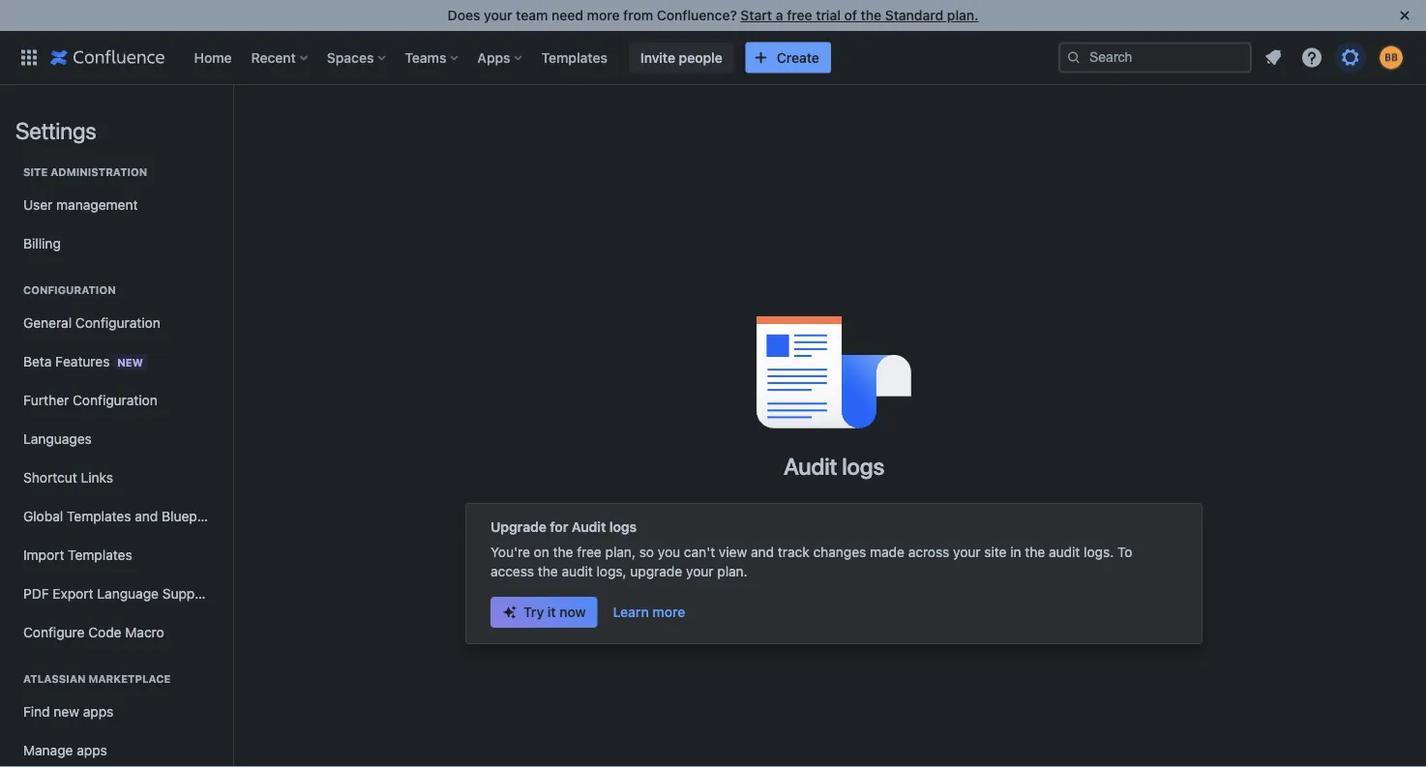 Task type: vqa. For each thing, say whether or not it's contained in the screenshot.
the Karma - Confluence Page Builder (Content Formatting) FREE image
no



Task type: locate. For each thing, give the bounding box(es) containing it.
global
[[23, 508, 63, 524]]

import templates
[[23, 547, 132, 563]]

upgrade
[[491, 519, 547, 535]]

plan,
[[605, 544, 636, 560]]

0 vertical spatial audit
[[784, 453, 837, 480]]

further
[[23, 392, 69, 408]]

and
[[135, 508, 158, 524], [751, 544, 774, 560]]

1 horizontal spatial more
[[652, 604, 685, 620]]

0 vertical spatial templates
[[541, 49, 607, 65]]

configuration up general
[[23, 284, 116, 297]]

for
[[550, 519, 568, 535]]

access
[[491, 564, 534, 580]]

0 vertical spatial logs
[[842, 453, 884, 480]]

general configuration
[[23, 315, 160, 331]]

2 vertical spatial templates
[[68, 547, 132, 563]]

it
[[547, 604, 556, 620]]

general configuration link
[[15, 304, 217, 343]]

try it now
[[523, 604, 586, 620]]

0 vertical spatial apps
[[83, 704, 114, 720]]

teams
[[405, 49, 446, 65]]

1 vertical spatial free
[[577, 544, 602, 560]]

1 horizontal spatial free
[[787, 7, 812, 23]]

0 horizontal spatial plan.
[[717, 564, 748, 580]]

0 vertical spatial audit
[[1049, 544, 1080, 560]]

to
[[1117, 544, 1132, 560]]

plan. right standard
[[947, 7, 979, 23]]

apps
[[83, 704, 114, 720], [77, 743, 107, 759]]

further configuration link
[[15, 381, 217, 420]]

the right of
[[861, 7, 881, 23]]

the down the on
[[538, 564, 558, 580]]

language
[[97, 586, 159, 602]]

administration
[[50, 166, 147, 179]]

1 horizontal spatial your
[[686, 564, 714, 580]]

free right 'a' at the top
[[787, 7, 812, 23]]

your left team
[[484, 7, 512, 23]]

Search field
[[1058, 42, 1252, 73]]

new
[[54, 704, 79, 720]]

in
[[1010, 544, 1021, 560]]

confluence?
[[657, 7, 737, 23]]

pdf export language support
[[23, 586, 213, 602]]

plan.
[[947, 7, 979, 23], [717, 564, 748, 580]]

templates down links
[[67, 508, 131, 524]]

find
[[23, 704, 50, 720]]

recent
[[251, 49, 296, 65]]

create button
[[746, 42, 831, 73]]

0 vertical spatial free
[[787, 7, 812, 23]]

0 vertical spatial and
[[135, 508, 158, 524]]

0 horizontal spatial audit
[[562, 564, 593, 580]]

logs up plan,
[[609, 519, 637, 535]]

audit logs
[[784, 453, 884, 480]]

more left from
[[587, 7, 620, 23]]

more
[[587, 7, 620, 23], [652, 604, 685, 620]]

audit left logs.
[[1049, 544, 1080, 560]]

audit
[[1049, 544, 1080, 560], [562, 564, 593, 580]]

manage
[[23, 743, 73, 759]]

1 horizontal spatial and
[[751, 544, 774, 560]]

user
[[23, 197, 53, 213]]

free up logs,
[[577, 544, 602, 560]]

spaces
[[327, 49, 374, 65]]

import
[[23, 547, 64, 563]]

audit left logs,
[[562, 564, 593, 580]]

logs.
[[1084, 544, 1114, 560]]

0 vertical spatial configuration
[[23, 284, 116, 297]]

1 vertical spatial templates
[[67, 508, 131, 524]]

site administration group
[[15, 145, 217, 269]]

can't
[[684, 544, 715, 560]]

configuration for further
[[73, 392, 158, 408]]

and right view
[[751, 544, 774, 560]]

global templates and blueprints
[[23, 508, 225, 524]]

macro
[[125, 625, 164, 640]]

2 vertical spatial configuration
[[73, 392, 158, 408]]

the right in
[[1025, 544, 1045, 560]]

configuration for general
[[75, 315, 160, 331]]

plan. down view
[[717, 564, 748, 580]]

1 horizontal spatial audit
[[784, 453, 837, 480]]

banner
[[0, 30, 1426, 85]]

2 horizontal spatial your
[[953, 544, 981, 560]]

1 vertical spatial configuration
[[75, 315, 160, 331]]

templates down need
[[541, 49, 607, 65]]

templates for global templates and blueprints
[[67, 508, 131, 524]]

1 horizontal spatial audit
[[1049, 544, 1080, 560]]

logs up changes
[[842, 453, 884, 480]]

1 vertical spatial your
[[953, 544, 981, 560]]

templates
[[541, 49, 607, 65], [67, 508, 131, 524], [68, 547, 132, 563]]

apps right "new"
[[83, 704, 114, 720]]

0 horizontal spatial more
[[587, 7, 620, 23]]

teams button
[[399, 42, 466, 73]]

your down can't
[[686, 564, 714, 580]]

configuration up languages link on the bottom left
[[73, 392, 158, 408]]

and left blueprints
[[135, 508, 158, 524]]

so
[[639, 544, 654, 560]]

1 horizontal spatial plan.
[[947, 7, 979, 23]]

site
[[984, 544, 1007, 560]]

more right learn
[[652, 604, 685, 620]]

support
[[162, 586, 213, 602]]

templates up pdf export language support link
[[68, 547, 132, 563]]

1 vertical spatial plan.
[[717, 564, 748, 580]]

confluence image
[[50, 46, 165, 69], [50, 46, 165, 69]]

logs
[[842, 453, 884, 480], [609, 519, 637, 535]]

of
[[844, 7, 857, 23]]

the
[[861, 7, 881, 23], [553, 544, 573, 560], [1025, 544, 1045, 560], [538, 564, 558, 580]]

templates inside global element
[[541, 49, 607, 65]]

shortcut
[[23, 470, 77, 486]]

upgrade
[[630, 564, 682, 580]]

import templates link
[[15, 536, 217, 575]]

1 vertical spatial and
[[751, 544, 774, 560]]

changes
[[813, 544, 866, 560]]

0 horizontal spatial audit
[[572, 519, 606, 535]]

your
[[484, 7, 512, 23], [953, 544, 981, 560], [686, 564, 714, 580]]

manage apps link
[[15, 731, 217, 767]]

1 vertical spatial logs
[[609, 519, 637, 535]]

more inside learn more link
[[652, 604, 685, 620]]

0 horizontal spatial your
[[484, 7, 512, 23]]

logs,
[[596, 564, 627, 580]]

features
[[55, 353, 110, 369]]

user management link
[[15, 186, 217, 224]]

across
[[908, 544, 949, 560]]

1 vertical spatial apps
[[77, 743, 107, 759]]

learn more
[[613, 604, 685, 620]]

0 horizontal spatial logs
[[609, 519, 637, 535]]

from
[[623, 7, 653, 23]]

you
[[658, 544, 680, 560]]

atlassian marketplace
[[23, 673, 171, 685]]

apps inside find new apps link
[[83, 704, 114, 720]]

your left site
[[953, 544, 981, 560]]

try
[[523, 604, 544, 620]]

1 vertical spatial more
[[652, 604, 685, 620]]

configuration up new
[[75, 315, 160, 331]]

1 vertical spatial audit
[[572, 519, 606, 535]]

0 horizontal spatial free
[[577, 544, 602, 560]]

apps right manage
[[77, 743, 107, 759]]

and inside configuration group
[[135, 508, 158, 524]]

0 horizontal spatial and
[[135, 508, 158, 524]]

settings
[[15, 117, 96, 144]]

0 vertical spatial your
[[484, 7, 512, 23]]

audit right for
[[572, 519, 606, 535]]

audit up 'upgrade for audit logs you're on the free plan, so you can't view and track changes made across your site in the audit logs. to access the audit logs, upgrade your plan.'
[[784, 453, 837, 480]]

start
[[741, 7, 772, 23]]

appswitcher icon image
[[17, 46, 41, 69]]



Task type: describe. For each thing, give the bounding box(es) containing it.
audit inside 'upgrade for audit logs you're on the free plan, so you can't view and track changes made across your site in the audit logs. to access the audit logs, upgrade your plan.'
[[572, 519, 606, 535]]

further configuration
[[23, 392, 158, 408]]

0 vertical spatial plan.
[[947, 7, 979, 23]]

learn more link
[[601, 597, 697, 628]]

atlassian marketplace group
[[15, 652, 217, 767]]

home
[[194, 49, 232, 65]]

track
[[778, 544, 809, 560]]

pdf export language support link
[[15, 575, 217, 613]]

configure
[[23, 625, 85, 640]]

templates for import templates
[[68, 547, 132, 563]]

languages link
[[15, 420, 217, 459]]

start a free trial of the standard plan. link
[[741, 7, 979, 23]]

links
[[81, 470, 113, 486]]

global templates and blueprints link
[[15, 497, 225, 536]]

help icon image
[[1300, 46, 1324, 69]]

apps button
[[472, 42, 530, 73]]

home link
[[188, 42, 238, 73]]

on
[[534, 544, 549, 560]]

blueprints
[[162, 508, 225, 524]]

user management
[[23, 197, 138, 213]]

invite people button
[[629, 42, 734, 73]]

create
[[777, 49, 819, 65]]

does your team need more from confluence? start a free trial of the standard plan.
[[448, 7, 979, 23]]

made
[[870, 544, 905, 560]]

2 vertical spatial your
[[686, 564, 714, 580]]

pdf
[[23, 586, 49, 602]]

manage apps
[[23, 743, 107, 759]]

general
[[23, 315, 72, 331]]

configure code macro link
[[15, 613, 217, 652]]

1 vertical spatial audit
[[562, 564, 593, 580]]

standard
[[885, 7, 944, 23]]

upgrade for audit logs you're on the free plan, so you can't view and track changes made across your site in the audit logs. to access the audit logs, upgrade your plan.
[[491, 519, 1132, 580]]

free inside 'upgrade for audit logs you're on the free plan, so you can't view and track changes made across your site in the audit logs. to access the audit logs, upgrade your plan.'
[[577, 544, 602, 560]]

new
[[117, 356, 143, 369]]

close image
[[1393, 4, 1416, 27]]

management
[[56, 197, 138, 213]]

settings icon image
[[1339, 46, 1362, 69]]

1 horizontal spatial logs
[[842, 453, 884, 480]]

view
[[719, 544, 747, 560]]

0 vertical spatial more
[[587, 7, 620, 23]]

export
[[53, 586, 93, 602]]

configuration group
[[15, 263, 225, 658]]

trial
[[816, 7, 841, 23]]

the right the on
[[553, 544, 573, 560]]

spaces button
[[321, 42, 393, 73]]

atlassian
[[23, 673, 86, 685]]

languages
[[23, 431, 92, 447]]

a
[[776, 7, 783, 23]]

billing link
[[15, 224, 217, 263]]

now
[[559, 604, 586, 620]]

apps
[[477, 49, 510, 65]]

does
[[448, 7, 480, 23]]

site administration
[[23, 166, 147, 179]]

logs inside 'upgrade for audit logs you're on the free plan, so you can't view and track changes made across your site in the audit logs. to access the audit logs, upgrade your plan.'
[[609, 519, 637, 535]]

find new apps
[[23, 704, 114, 720]]

code
[[88, 625, 121, 640]]

invite
[[640, 49, 675, 65]]

templates link
[[536, 42, 613, 73]]

banner containing home
[[0, 30, 1426, 85]]

global element
[[12, 30, 1058, 85]]

shortcut links
[[23, 470, 113, 486]]

collapse sidebar image
[[211, 95, 253, 134]]

marketplace
[[88, 673, 171, 685]]

team
[[516, 7, 548, 23]]

beta
[[23, 353, 52, 369]]

need
[[552, 7, 583, 23]]

and inside 'upgrade for audit logs you're on the free plan, so you can't view and track changes made across your site in the audit logs. to access the audit logs, upgrade your plan.'
[[751, 544, 774, 560]]

configure code macro
[[23, 625, 164, 640]]

notification icon image
[[1262, 46, 1285, 69]]

invite people
[[640, 49, 722, 65]]

try it now button
[[491, 597, 597, 628]]

plan. inside 'upgrade for audit logs you're on the free plan, so you can't view and track changes made across your site in the audit logs. to access the audit logs, upgrade your plan.'
[[717, 564, 748, 580]]

site
[[23, 166, 48, 179]]

learn
[[613, 604, 649, 620]]

you're
[[491, 544, 530, 560]]

people
[[679, 49, 722, 65]]

apps inside manage apps "link"
[[77, 743, 107, 759]]

billing
[[23, 236, 61, 252]]

search image
[[1066, 50, 1082, 65]]

beta features new
[[23, 353, 143, 369]]

recent button
[[245, 42, 315, 73]]



